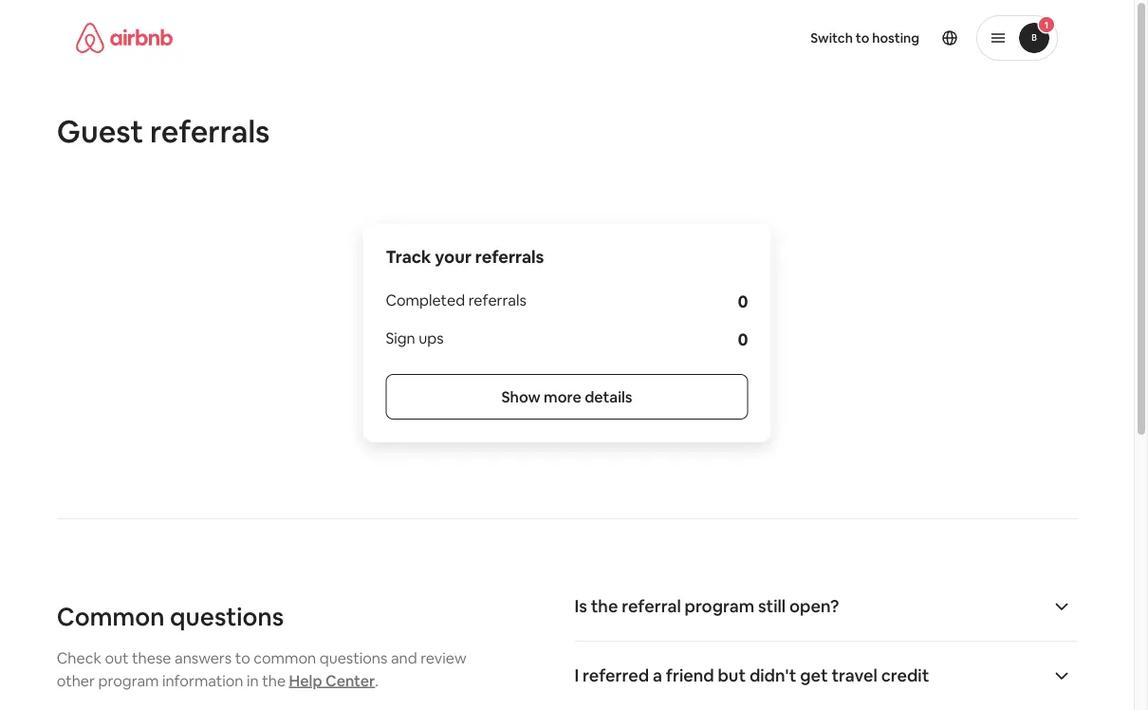 Task type: vqa. For each thing, say whether or not it's contained in the screenshot.
third days from right
no



Task type: describe. For each thing, give the bounding box(es) containing it.
answers
[[175, 648, 232, 667]]

0 for completed referrals
[[738, 291, 749, 313]]

show more details
[[502, 387, 633, 406]]

switch
[[811, 29, 853, 47]]

0 for sign ups
[[738, 329, 749, 351]]

the inside check out these answers to common questions and review other program information in the
[[262, 671, 286, 690]]

is the referral program still open? button
[[575, 595, 1078, 618]]

the inside is the referral program still open? button
[[591, 595, 618, 618]]

profile element
[[590, 0, 1059, 76]]

completed
[[386, 290, 465, 310]]

sign
[[386, 328, 416, 348]]

open?
[[790, 595, 840, 618]]

switch to hosting
[[811, 29, 920, 47]]

your
[[435, 246, 472, 268]]

show more details button
[[386, 374, 749, 420]]

center
[[326, 671, 375, 690]]

common
[[57, 601, 165, 633]]

1
[[1045, 19, 1049, 31]]

switch to hosting link
[[800, 18, 931, 58]]

details
[[585, 387, 633, 406]]

in
[[247, 671, 259, 690]]

program inside button
[[685, 595, 755, 618]]

program inside check out these answers to common questions and review other program information in the
[[98, 671, 159, 690]]

didn't
[[750, 665, 797, 687]]

1 button
[[977, 15, 1059, 61]]

hosting
[[873, 29, 920, 47]]

i referred a friend but didn't get travel credit button
[[575, 665, 1078, 687]]

help
[[289, 671, 322, 690]]

help center link
[[289, 671, 375, 690]]

help center .
[[289, 671, 379, 690]]

to inside check out these answers to common questions and review other program information in the
[[235, 648, 250, 667]]

track your referrals
[[386, 246, 544, 268]]

common questions
[[57, 601, 284, 633]]

these
[[132, 648, 171, 667]]

to inside profile element
[[856, 29, 870, 47]]

friend
[[666, 665, 715, 687]]

other
[[57, 671, 95, 690]]



Task type: locate. For each thing, give the bounding box(es) containing it.
information
[[162, 671, 244, 690]]

the right in
[[262, 671, 286, 690]]

referrals for guest referrals
[[150, 111, 270, 151]]

1 horizontal spatial to
[[856, 29, 870, 47]]

out
[[105, 648, 129, 667]]

is
[[575, 595, 588, 618]]

guest referrals
[[57, 111, 270, 151]]

1 vertical spatial the
[[262, 671, 286, 690]]

common
[[254, 648, 316, 667]]

0 vertical spatial questions
[[170, 601, 284, 633]]

to
[[856, 29, 870, 47], [235, 648, 250, 667]]

the
[[591, 595, 618, 618], [262, 671, 286, 690]]

questions inside check out these answers to common questions and review other program information in the
[[320, 648, 388, 667]]

0 horizontal spatial to
[[235, 648, 250, 667]]

0 vertical spatial the
[[591, 595, 618, 618]]

questions up center on the bottom left of the page
[[320, 648, 388, 667]]

0 vertical spatial referrals
[[150, 111, 270, 151]]

1 vertical spatial questions
[[320, 648, 388, 667]]

guest
[[57, 111, 144, 151]]

and
[[391, 648, 417, 667]]

questions
[[170, 601, 284, 633], [320, 648, 388, 667]]

questions up the answers
[[170, 601, 284, 633]]

is the referral program still open?
[[575, 595, 840, 618]]

2 vertical spatial referrals
[[469, 290, 527, 310]]

to up in
[[235, 648, 250, 667]]

0 horizontal spatial the
[[262, 671, 286, 690]]

ups
[[419, 328, 444, 348]]

to right switch
[[856, 29, 870, 47]]

referrals
[[150, 111, 270, 151], [475, 246, 544, 268], [469, 290, 527, 310]]

0 vertical spatial to
[[856, 29, 870, 47]]

travel
[[832, 665, 878, 687]]

1 horizontal spatial questions
[[320, 648, 388, 667]]

credit
[[882, 665, 930, 687]]

1 0 from the top
[[738, 291, 749, 313]]

check out these answers to common questions and review other program information in the
[[57, 648, 467, 690]]

referrals for completed referrals
[[469, 290, 527, 310]]

1 horizontal spatial the
[[591, 595, 618, 618]]

1 vertical spatial to
[[235, 648, 250, 667]]

more
[[544, 387, 582, 406]]

referral
[[622, 595, 681, 618]]

program left "still"
[[685, 595, 755, 618]]

0 horizontal spatial program
[[98, 671, 159, 690]]

i referred a friend but didn't get travel credit
[[575, 665, 930, 687]]

review
[[421, 648, 467, 667]]

0 horizontal spatial questions
[[170, 601, 284, 633]]

0 vertical spatial program
[[685, 595, 755, 618]]

check
[[57, 648, 102, 667]]

0 vertical spatial 0
[[738, 291, 749, 313]]

1 vertical spatial 0
[[738, 329, 749, 351]]

completed referrals
[[386, 290, 527, 310]]

i
[[575, 665, 579, 687]]

but
[[718, 665, 746, 687]]

get
[[801, 665, 829, 687]]

1 vertical spatial referrals
[[475, 246, 544, 268]]

0
[[738, 291, 749, 313], [738, 329, 749, 351]]

a
[[653, 665, 663, 687]]

program
[[685, 595, 755, 618], [98, 671, 159, 690]]

1 vertical spatial program
[[98, 671, 159, 690]]

.
[[375, 671, 379, 690]]

still
[[759, 595, 786, 618]]

1 horizontal spatial program
[[685, 595, 755, 618]]

referred
[[583, 665, 650, 687]]

track
[[386, 246, 432, 268]]

the right is
[[591, 595, 618, 618]]

program down out in the bottom left of the page
[[98, 671, 159, 690]]

sign ups
[[386, 328, 444, 348]]

2 0 from the top
[[738, 329, 749, 351]]

show
[[502, 387, 541, 406]]



